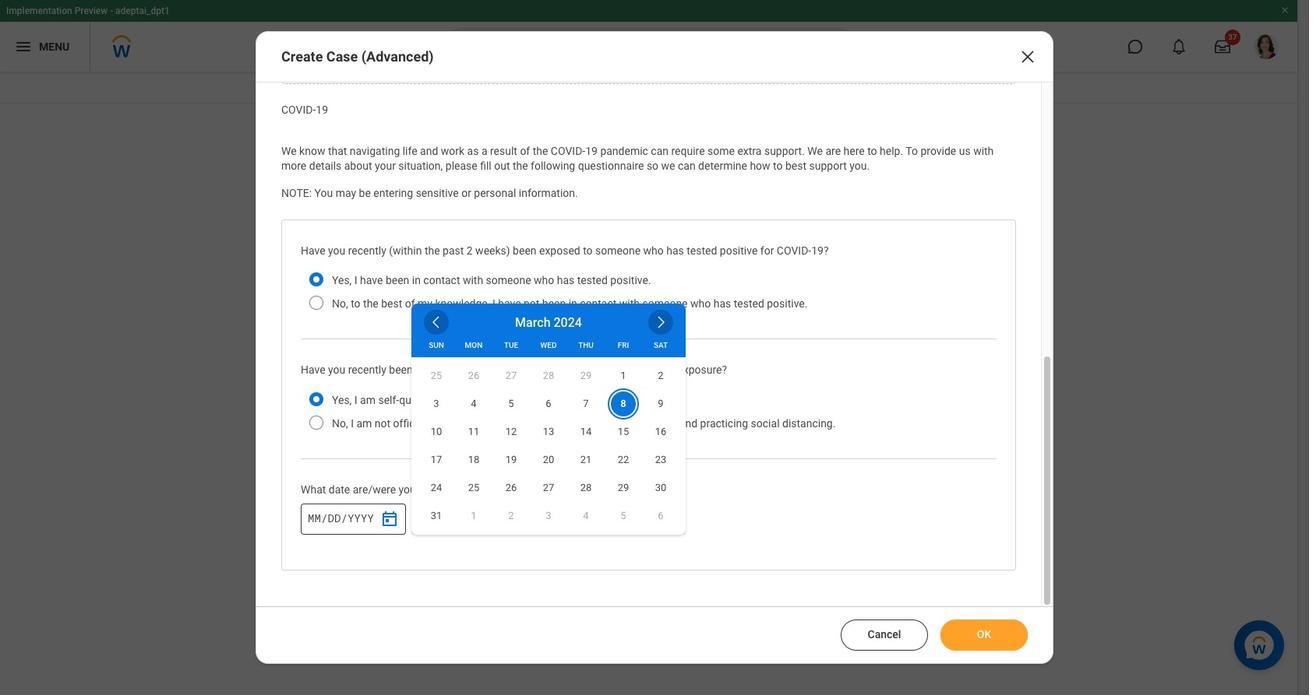 Task type: vqa. For each thing, say whether or not it's contained in the screenshot.


Task type: locate. For each thing, give the bounding box(es) containing it.
exposure?
[[677, 364, 727, 377]]

knowledge,
[[435, 298, 490, 310]]

6 down 30 button
[[658, 510, 664, 522]]

2 have from the top
[[301, 364, 325, 377]]

1 vertical spatial 25 button
[[461, 476, 486, 501]]

1 recently from the top
[[348, 244, 386, 257]]

28 button right the self
[[536, 364, 561, 389]]

0 horizontal spatial 27 button
[[499, 364, 524, 389]]

covid- inside 'we know that navigating life and work as a result of the covid-19 pandemic can require some extra support. we are here to help. to provide us with more details about your situation, please fill out the following questionnaire so we can determine how to best support you.'
[[551, 145, 585, 158]]

a
[[481, 145, 487, 158]]

3 button
[[424, 392, 449, 417], [536, 504, 561, 529]]

recently up self-
[[348, 364, 386, 377]]

0 vertical spatial 29 button
[[574, 364, 598, 389]]

0 vertical spatial with
[[973, 145, 994, 158]]

1 vertical spatial 3
[[546, 510, 551, 522]]

covid- up the questionnaire
[[551, 145, 585, 158]]

2 button up 9
[[648, 364, 673, 389]]

has down positive on the right of page
[[713, 298, 731, 310]]

2 vertical spatial who
[[690, 298, 711, 310]]

0 horizontal spatial with
[[463, 275, 483, 287]]

1 horizontal spatial 26
[[505, 482, 517, 494]]

1 horizontal spatial with
[[619, 298, 640, 310]]

0 horizontal spatial tested
[[577, 275, 608, 287]]

1 horizontal spatial in
[[569, 298, 577, 310]]

how
[[750, 160, 770, 172]]

positive. up fri
[[610, 275, 651, 287]]

have
[[360, 275, 383, 287], [498, 298, 521, 310]]

best left the my
[[381, 298, 402, 310]]

in up "2024"
[[569, 298, 577, 310]]

1 horizontal spatial 27
[[543, 482, 554, 494]]

1 horizontal spatial 6
[[658, 510, 664, 522]]

6 button up 13
[[536, 392, 561, 417]]

0 horizontal spatial 3
[[434, 398, 439, 410]]

1 horizontal spatial 1
[[621, 370, 626, 382]]

28 down 21 button
[[580, 482, 592, 494]]

2 we from the left
[[808, 145, 823, 158]]

we
[[661, 160, 675, 172]]

has up no, to the best of my knowledge, i have not been in contact with someone who has tested positive.
[[557, 275, 575, 287]]

5 button down work?
[[611, 504, 636, 529]]

26 button down mon
[[461, 364, 486, 389]]

5 button
[[499, 392, 524, 417], [611, 504, 636, 529]]

you left 24 button
[[399, 484, 416, 496]]

-
[[110, 5, 113, 16]]

0 vertical spatial tested
[[687, 244, 717, 257]]

1 vertical spatial positive.
[[767, 298, 808, 310]]

25 up quarantining.
[[431, 370, 442, 382]]

us
[[959, 145, 971, 158]]

0 vertical spatial 6
[[546, 398, 551, 410]]

0 vertical spatial 5
[[508, 398, 514, 410]]

calendar image
[[380, 510, 399, 529]]

covid- right for
[[777, 244, 811, 257]]

the left the my
[[363, 298, 379, 310]]

recently left (within
[[348, 244, 386, 257]]

can down require
[[678, 160, 696, 172]]

31
[[431, 510, 442, 522]]

tested
[[687, 244, 717, 257], [577, 275, 608, 287], [734, 298, 764, 310]]

are up support
[[826, 145, 841, 158]]

1 vertical spatial yes,
[[332, 394, 352, 407]]

help.
[[880, 145, 903, 158]]

are
[[826, 145, 841, 158], [428, 364, 443, 377]]

0 horizontal spatial 25 button
[[424, 364, 449, 389]]

6 up 13
[[546, 398, 551, 410]]

0 vertical spatial 28 button
[[536, 364, 561, 389]]

0 horizontal spatial in
[[412, 275, 421, 287]]

2 horizontal spatial has
[[713, 298, 731, 310]]

0 vertical spatial yes,
[[332, 275, 352, 287]]

/ right dd at the left of the page
[[341, 512, 347, 526]]

25 button
[[424, 364, 449, 389], [461, 476, 486, 501]]

1 down what date are/were you cleared by your doctor to return to work?
[[471, 510, 477, 522]]

1 have from the top
[[301, 244, 325, 257]]

29 button up 7
[[574, 364, 598, 389]]

0 vertical spatial are
[[826, 145, 841, 158]]

tested left positive on the right of page
[[687, 244, 717, 257]]

are inside 'we know that navigating life and work as a result of the covid-19 pandemic can require some extra support. we are here to help. to provide us with more details about your situation, please fill out the following questionnaire so we can determine how to best support you.'
[[826, 145, 841, 158]]

who down exposed
[[534, 275, 554, 287]]

we up more
[[281, 145, 297, 158]]

2 button
[[648, 364, 673, 389], [499, 504, 524, 529]]

group
[[301, 504, 406, 535]]

main content
[[0, 72, 1297, 146]]

3 for the right 3 button
[[546, 510, 551, 522]]

or up quarantining.
[[415, 364, 425, 377]]

4 up quarantining,
[[471, 398, 477, 410]]

for
[[760, 244, 774, 257]]

0 vertical spatial 28
[[543, 370, 554, 382]]

and inside 'we know that navigating life and work as a result of the covid-19 pandemic can require some extra support. we are here to help. to provide us with more details about your situation, please fill out the following questionnaire so we can determine how to best support you.'
[[420, 145, 438, 158]]

0 horizontal spatial 3 button
[[424, 392, 449, 417]]

1 vertical spatial 5 button
[[611, 504, 636, 529]]

am left self-
[[360, 394, 376, 407]]

6 button down 30 button
[[648, 504, 673, 529]]

not up march
[[524, 298, 539, 310]]

self-
[[378, 394, 399, 407]]

yes, i am self-quarantining.
[[332, 394, 463, 407]]

close environment banner image
[[1280, 5, 1290, 15]]

following inside 'we know that navigating life and work as a result of the covid-19 pandemic can require some extra support. we are here to help. to provide us with more details about your situation, please fill out the following questionnaire so we can determine how to best support you.'
[[531, 160, 575, 172]]

have for have you recently been or are you currently self quarantining due to covid-19 exposure?
[[301, 364, 325, 377]]

who up exposure?
[[690, 298, 711, 310]]

13 button
[[536, 420, 561, 445]]

have
[[301, 244, 325, 257], [301, 364, 325, 377]]

of right result on the top of page
[[520, 145, 530, 158]]

that
[[328, 145, 347, 158]]

1 vertical spatial 26
[[505, 482, 517, 494]]

0 horizontal spatial 26
[[468, 370, 479, 382]]

0 horizontal spatial and
[[420, 145, 438, 158]]

0 vertical spatial your
[[375, 160, 396, 172]]

the right result on the top of page
[[533, 145, 548, 158]]

1 horizontal spatial /
[[341, 512, 347, 526]]

2 option group from the top
[[301, 384, 844, 440]]

due
[[595, 364, 613, 377]]

30
[[655, 482, 666, 494]]

the right out
[[513, 160, 528, 172]]

x image
[[1018, 48, 1037, 66]]

1 horizontal spatial 2
[[508, 510, 514, 522]]

following
[[531, 160, 575, 172], [544, 418, 589, 430]]

your inside 'we know that navigating life and work as a result of the covid-19 pandemic can require some extra support. we are here to help. to provide us with more details about your situation, please fill out the following questionnaire so we can determine how to best support you.'
[[375, 160, 396, 172]]

24
[[431, 482, 442, 494]]

27 button down 20 button
[[536, 476, 561, 501]]

positive. down for
[[767, 298, 808, 310]]

implementation preview -   adeptai_dpt1
[[6, 5, 170, 16]]

23 button
[[648, 448, 673, 473]]

or
[[461, 187, 471, 199], [415, 364, 425, 377]]

someone up "chevron right" icon
[[642, 298, 688, 310]]

support.
[[764, 145, 805, 158]]

preview
[[75, 5, 108, 16]]

1 horizontal spatial 1 button
[[611, 364, 636, 389]]

option group containing yes, i have been in contact with someone who has tested positive.
[[301, 264, 816, 321]]

group containing mm
[[301, 504, 406, 535]]

8
[[620, 398, 626, 410]]

of left the my
[[405, 298, 415, 310]]

0 horizontal spatial 6
[[546, 398, 551, 410]]

and right 16
[[679, 418, 697, 430]]

0 vertical spatial who
[[643, 244, 664, 257]]

work
[[441, 145, 465, 158]]

with up knowledge,
[[463, 275, 483, 287]]

has left positive on the right of page
[[666, 244, 684, 257]]

mon
[[465, 341, 483, 350]]

27 down the 'tue' at left
[[505, 370, 517, 382]]

1 horizontal spatial has
[[666, 244, 684, 257]]

4 button down work?
[[574, 504, 598, 529]]

1 vertical spatial can
[[678, 160, 696, 172]]

not down self-
[[375, 418, 390, 430]]

26 button down 19 button
[[499, 476, 524, 501]]

to left the my
[[351, 298, 360, 310]]

create case (advanced) dialog
[[256, 0, 1054, 665]]

0 horizontal spatial someone
[[486, 275, 531, 287]]

chevron right image
[[653, 315, 669, 330]]

1 option group from the top
[[301, 264, 816, 321]]

/
[[321, 512, 328, 526], [341, 512, 347, 526]]

date
[[329, 484, 350, 496]]

result
[[490, 145, 517, 158]]

2 / from the left
[[341, 512, 347, 526]]

0 vertical spatial of
[[520, 145, 530, 158]]

1 vertical spatial 27 button
[[536, 476, 561, 501]]

and up situation,
[[420, 145, 438, 158]]

can up so
[[651, 145, 669, 158]]

profile logan mcneil element
[[1244, 30, 1288, 64]]

you
[[328, 244, 345, 257], [328, 364, 345, 377], [446, 364, 463, 377], [399, 484, 416, 496]]

27 down 20 button
[[543, 482, 554, 494]]

0 vertical spatial not
[[524, 298, 539, 310]]

covid- up know
[[281, 103, 316, 116]]

0 horizontal spatial 5
[[508, 398, 514, 410]]

0 vertical spatial can
[[651, 145, 669, 158]]

doctor
[[495, 484, 526, 496]]

0 vertical spatial 27
[[505, 370, 517, 382]]

distancing.
[[782, 418, 836, 430]]

/ right "mm"
[[321, 512, 328, 526]]

have for have you recently (within the past 2 weeks) been exposed to someone who has tested positive for covid-19?
[[301, 244, 325, 257]]

2 recently from the top
[[348, 364, 386, 377]]

we up support
[[808, 145, 823, 158]]

26 down mon
[[468, 370, 479, 382]]

yes, for yes, i am self-quarantining.
[[332, 394, 352, 407]]

17
[[431, 454, 442, 466]]

1 / from the left
[[321, 512, 328, 526]]

am for self-
[[360, 394, 376, 407]]

3 down return at the bottom left of page
[[546, 510, 551, 522]]

so
[[647, 160, 659, 172]]

here
[[844, 145, 865, 158]]

been down (within
[[386, 275, 409, 287]]

3 button up 10
[[424, 392, 449, 417]]

to right exposed
[[583, 244, 593, 257]]

to
[[867, 145, 877, 158], [773, 160, 783, 172], [583, 244, 593, 257], [351, 298, 360, 310], [615, 364, 625, 377], [529, 484, 538, 496], [572, 484, 582, 496]]

19 up know
[[316, 103, 328, 116]]

0 vertical spatial no,
[[332, 298, 348, 310]]

6 button
[[536, 392, 561, 417], [648, 504, 673, 529]]

29 left due
[[580, 370, 592, 382]]

6 for the left 6 'button'
[[546, 398, 551, 410]]

with right us
[[973, 145, 994, 158]]

not
[[524, 298, 539, 310], [375, 418, 390, 430]]

1 vertical spatial 4 button
[[574, 504, 598, 529]]

1 vertical spatial tested
[[577, 275, 608, 287]]

2 yes, from the top
[[332, 394, 352, 407]]

2 horizontal spatial someone
[[642, 298, 688, 310]]

28 button down 21 button
[[574, 476, 598, 501]]

inbox large image
[[1215, 39, 1230, 55]]

am down yes, i am self-quarantining.
[[356, 418, 372, 430]]

1 vertical spatial option group
[[301, 384, 844, 440]]

1 horizontal spatial 4 button
[[574, 504, 598, 529]]

0 vertical spatial 4
[[471, 398, 477, 410]]

sat
[[654, 341, 668, 350]]

1 vertical spatial 28
[[580, 482, 592, 494]]

tue
[[504, 341, 518, 350]]

0 horizontal spatial 1 button
[[461, 504, 486, 529]]

31 button
[[424, 504, 449, 529]]

1 vertical spatial contact
[[580, 298, 617, 310]]

1 horizontal spatial 6 button
[[648, 504, 673, 529]]

0 horizontal spatial have
[[360, 275, 383, 287]]

0 vertical spatial best
[[785, 160, 807, 172]]

no,
[[332, 298, 348, 310], [332, 418, 348, 430]]

no, for no, to the best of my knowledge, i have not been in contact with someone who has tested positive.
[[332, 298, 348, 310]]

29 right work?
[[618, 482, 629, 494]]

1 horizontal spatial we
[[808, 145, 823, 158]]

or down please
[[461, 187, 471, 199]]

option group containing yes, i am self-quarantining.
[[301, 384, 844, 440]]

0 horizontal spatial 2
[[467, 244, 473, 257]]

29 button down the 22 button
[[611, 476, 636, 501]]

option group
[[301, 264, 816, 321], [301, 384, 844, 440]]

1 vertical spatial 2 button
[[499, 504, 524, 529]]

1 no, from the top
[[332, 298, 348, 310]]

life
[[403, 145, 417, 158]]

1 button down the "by"
[[461, 504, 486, 529]]

1 vertical spatial following
[[544, 418, 589, 430]]

contact up "2024"
[[580, 298, 617, 310]]

adeptai_dpt1
[[115, 5, 170, 16]]

25 down 18 button
[[468, 482, 479, 494]]

1 vertical spatial 2
[[658, 370, 664, 382]]

create case (advanced)
[[281, 48, 434, 65]]

1 vertical spatial 1
[[471, 510, 477, 522]]

am
[[360, 394, 376, 407], [356, 418, 372, 430], [526, 418, 542, 430]]

recently for been
[[348, 364, 386, 377]]

1 horizontal spatial 25
[[468, 482, 479, 494]]

return
[[541, 484, 570, 496]]

0 vertical spatial or
[[461, 187, 471, 199]]

19
[[316, 103, 328, 116], [585, 145, 598, 158], [662, 364, 675, 377], [505, 454, 517, 466]]

1 vertical spatial have
[[301, 364, 325, 377]]

26 down 19 button
[[505, 482, 517, 494]]

1 horizontal spatial 3
[[546, 510, 551, 522]]

2 vertical spatial has
[[713, 298, 731, 310]]

1 vertical spatial are
[[428, 364, 443, 377]]

4 button up quarantining,
[[461, 392, 486, 417]]

quarantining,
[[437, 418, 499, 430]]

tested up no, to the best of my knowledge, i have not been in contact with someone who has tested positive.
[[577, 275, 608, 287]]

25 button down 18 button
[[461, 476, 486, 501]]

1 button
[[611, 364, 636, 389], [461, 504, 486, 529]]

0 vertical spatial contact
[[423, 275, 460, 287]]

2 right past
[[467, 244, 473, 257]]

28 right the self
[[543, 370, 554, 382]]

tested down positive on the right of page
[[734, 298, 764, 310]]

implementation
[[6, 5, 72, 16]]

5 button up but
[[499, 392, 524, 417]]

2 no, from the top
[[332, 418, 348, 430]]

1 vertical spatial who
[[534, 275, 554, 287]]

contact up the my
[[423, 275, 460, 287]]

1 vertical spatial best
[[381, 298, 402, 310]]

yes,
[[332, 275, 352, 287], [332, 394, 352, 407]]

11 button
[[461, 420, 486, 445]]

in up the my
[[412, 275, 421, 287]]

27 button down the 'tue' at left
[[499, 364, 524, 389]]

18
[[468, 454, 479, 466]]

23
[[655, 454, 666, 466]]

3
[[434, 398, 439, 410], [546, 510, 551, 522]]

0 horizontal spatial we
[[281, 145, 297, 158]]

1 yes, from the top
[[332, 275, 352, 287]]

0 horizontal spatial 28 button
[[536, 364, 561, 389]]

1 vertical spatial 3 button
[[536, 504, 561, 529]]

22
[[618, 454, 629, 466]]

0 horizontal spatial 6 button
[[536, 392, 561, 417]]

21
[[580, 454, 592, 466]]

19 inside 'we know that navigating life and work as a result of the covid-19 pandemic can require some extra support. we are here to help. to provide us with more details about your situation, please fill out the following questionnaire so we can determine how to best support you.'
[[585, 145, 598, 158]]

best
[[785, 160, 807, 172], [381, 298, 402, 310]]

been
[[513, 244, 537, 257], [386, 275, 409, 287], [542, 298, 566, 310], [389, 364, 413, 377]]

best down support.
[[785, 160, 807, 172]]

8 button
[[611, 392, 636, 417]]

with up fri
[[619, 298, 640, 310]]

yyyy
[[348, 512, 374, 526]]

1 horizontal spatial 2 button
[[648, 364, 673, 389]]

1 right due
[[621, 370, 626, 382]]

to right due
[[615, 364, 625, 377]]



Task type: describe. For each thing, give the bounding box(es) containing it.
situation,
[[398, 160, 443, 172]]

0 horizontal spatial has
[[557, 275, 575, 287]]

fill
[[480, 160, 491, 172]]

no, i am not officially quarantining, but i am following official guidelines and practicing social distancing.
[[332, 418, 836, 430]]

you.
[[850, 160, 870, 172]]

18 button
[[461, 448, 486, 473]]

march  2024 application
[[411, 304, 686, 535]]

1 horizontal spatial your
[[471, 484, 492, 496]]

recently for (within
[[348, 244, 386, 257]]

determine
[[698, 160, 747, 172]]

21 button
[[574, 448, 598, 473]]

have you recently (within the past 2 weeks) been exposed to someone who has tested positive for covid-19?
[[301, 244, 829, 257]]

1 horizontal spatial and
[[679, 418, 697, 430]]

am left 13
[[526, 418, 542, 430]]

may
[[336, 187, 356, 199]]

details
[[309, 160, 342, 172]]

please
[[446, 160, 477, 172]]

17 button
[[424, 448, 449, 473]]

0 horizontal spatial 29 button
[[574, 364, 598, 389]]

sensitive
[[416, 187, 459, 199]]

3 for 3 button to the left
[[434, 398, 439, 410]]

to right here
[[867, 145, 877, 158]]

(advanced)
[[361, 48, 434, 65]]

1 vertical spatial 26 button
[[499, 476, 524, 501]]

20
[[543, 454, 554, 466]]

cleared
[[419, 484, 454, 496]]

best inside 'we know that navigating life and work as a result of the covid-19 pandemic can require some extra support. we are here to help. to provide us with more details about your situation, please fill out the following questionnaire so we can determine how to best support you.'
[[785, 160, 807, 172]]

to
[[906, 145, 918, 158]]

2 inside create case (advanced) dialog
[[467, 244, 473, 257]]

7
[[583, 398, 589, 410]]

you up yes, i am self-quarantining.
[[328, 364, 345, 377]]

0 vertical spatial 25 button
[[424, 364, 449, 389]]

1 vertical spatial someone
[[486, 275, 531, 287]]

1 vertical spatial with
[[463, 275, 483, 287]]

14 button
[[574, 420, 598, 445]]

19 inside button
[[505, 454, 517, 466]]

0 horizontal spatial 5 button
[[499, 392, 524, 417]]

we know that navigating life and work as a result of the covid-19 pandemic can require some extra support. we are here to help. to provide us with more details about your situation, please fill out the following questionnaire so we can determine how to best support you.
[[281, 145, 996, 172]]

0 vertical spatial 2 button
[[648, 364, 673, 389]]

about
[[344, 160, 372, 172]]

0 vertical spatial has
[[666, 244, 684, 257]]

of inside 'we know that navigating life and work as a result of the covid-19 pandemic can require some extra support. we are here to help. to provide us with more details about your situation, please fill out the following questionnaire so we can determine how to best support you.'
[[520, 145, 530, 158]]

2 horizontal spatial tested
[[734, 298, 764, 310]]

0 horizontal spatial not
[[375, 418, 390, 430]]

1 horizontal spatial contact
[[580, 298, 617, 310]]

you
[[314, 187, 333, 199]]

know
[[299, 145, 325, 158]]

2024
[[554, 315, 582, 330]]

1 horizontal spatial or
[[461, 187, 471, 199]]

option group for quarantining
[[301, 384, 844, 440]]

1 horizontal spatial tested
[[687, 244, 717, 257]]

create
[[281, 48, 323, 65]]

official
[[592, 418, 625, 430]]

0 horizontal spatial who
[[534, 275, 554, 287]]

information.
[[519, 187, 578, 199]]

16 button
[[648, 420, 673, 445]]

13
[[543, 426, 554, 438]]

personal
[[474, 187, 516, 199]]

option group for exposed
[[301, 264, 816, 321]]

1 vertical spatial 28 button
[[574, 476, 598, 501]]

you down may
[[328, 244, 345, 257]]

2 vertical spatial 2
[[508, 510, 514, 522]]

i for yes, i have been in contact with someone who has tested positive.
[[354, 275, 357, 287]]

1 horizontal spatial 3 button
[[536, 504, 561, 529]]

9 button
[[648, 392, 673, 417]]

no, to the best of my knowledge, i have not been in contact with someone who has tested positive.
[[332, 298, 808, 310]]

i for no, i am not officially quarantining, but i am following official guidelines and practicing social distancing.
[[351, 418, 354, 430]]

yes, i have been in contact with someone who has tested positive.
[[332, 275, 651, 287]]

15
[[618, 426, 629, 438]]

note:
[[281, 187, 312, 199]]

pandemic
[[600, 145, 648, 158]]

6 for the bottom 6 'button'
[[658, 510, 664, 522]]

20 button
[[536, 448, 561, 473]]

0 horizontal spatial 26 button
[[461, 364, 486, 389]]

chevron left image
[[429, 315, 444, 330]]

0 vertical spatial have
[[360, 275, 383, 287]]

mm
[[308, 512, 321, 526]]

30 button
[[648, 476, 673, 501]]

5 for the right 5 button
[[621, 510, 626, 522]]

been up 'march  2024'
[[542, 298, 566, 310]]

(within
[[389, 244, 422, 257]]

1 vertical spatial 4
[[583, 510, 589, 522]]

officially
[[393, 418, 434, 430]]

self
[[511, 364, 529, 377]]

weeks)
[[475, 244, 510, 257]]

group inside create case (advanced) dialog
[[301, 504, 406, 535]]

be
[[359, 187, 371, 199]]

10 button
[[424, 420, 449, 445]]

28 for the bottom 28 button
[[580, 482, 592, 494]]

12 button
[[499, 420, 524, 445]]

are/were
[[353, 484, 396, 496]]

march
[[515, 315, 551, 330]]

what date are/were you cleared by your doctor to return to work?
[[301, 484, 614, 496]]

1 horizontal spatial 5 button
[[611, 504, 636, 529]]

been up yes, i am self-quarantining.
[[389, 364, 413, 377]]

1 vertical spatial 1 button
[[461, 504, 486, 529]]

5 for 5 button to the left
[[508, 398, 514, 410]]

extra
[[737, 145, 762, 158]]

with inside 'we know that navigating life and work as a result of the covid-19 pandemic can require some extra support. we are here to help. to provide us with more details about your situation, please fill out the following questionnaire so we can determine how to best support you.'
[[973, 145, 994, 158]]

16
[[655, 426, 666, 438]]

0 horizontal spatial are
[[428, 364, 443, 377]]

questionnaire
[[578, 160, 644, 172]]

28 for top 28 button
[[543, 370, 554, 382]]

0 vertical spatial 27 button
[[499, 364, 524, 389]]

0 vertical spatial 25
[[431, 370, 442, 382]]

dd
[[328, 512, 341, 526]]

14
[[580, 426, 592, 438]]

case
[[326, 48, 358, 65]]

to down support.
[[773, 160, 783, 172]]

support
[[809, 160, 847, 172]]

2 horizontal spatial 2
[[658, 370, 664, 382]]

0 vertical spatial 1
[[621, 370, 626, 382]]

1 vertical spatial of
[[405, 298, 415, 310]]

1 we from the left
[[281, 145, 297, 158]]

19 button
[[499, 448, 524, 473]]

2 horizontal spatial who
[[690, 298, 711, 310]]

15 button
[[611, 420, 636, 445]]

7 button
[[574, 392, 598, 417]]

what
[[301, 484, 326, 496]]

1 vertical spatial in
[[569, 298, 577, 310]]

wed
[[540, 341, 557, 350]]

positive
[[720, 244, 758, 257]]

provide
[[921, 145, 956, 158]]

march  2024
[[515, 315, 582, 330]]

0 horizontal spatial 4 button
[[461, 392, 486, 417]]

10
[[431, 426, 442, 438]]

0 horizontal spatial 4
[[471, 398, 477, 410]]

0 horizontal spatial contact
[[423, 275, 460, 287]]

attachments region
[[281, 0, 1016, 84]]

by
[[457, 484, 468, 496]]

entering
[[374, 187, 413, 199]]

0 horizontal spatial can
[[651, 145, 669, 158]]

to right return at the bottom left of page
[[572, 484, 582, 496]]

1 horizontal spatial have
[[498, 298, 521, 310]]

1 vertical spatial 6 button
[[648, 504, 673, 529]]

22 button
[[611, 448, 636, 473]]

social
[[751, 418, 780, 430]]

been right weeks)
[[513, 244, 537, 257]]

to left return at the bottom left of page
[[529, 484, 538, 496]]

i for yes, i am self-quarantining.
[[354, 394, 357, 407]]

12
[[505, 426, 517, 438]]

guidelines
[[627, 418, 677, 430]]

2 vertical spatial with
[[619, 298, 640, 310]]

yes, for yes, i have been in contact with someone who has tested positive.
[[332, 275, 352, 287]]

covid- down sat
[[628, 364, 662, 377]]

out
[[494, 160, 510, 172]]

am for not
[[356, 418, 372, 430]]

2 vertical spatial someone
[[642, 298, 688, 310]]

0 vertical spatial positive.
[[610, 275, 651, 287]]

1 vertical spatial or
[[415, 364, 425, 377]]

0 horizontal spatial 29
[[580, 370, 592, 382]]

1 horizontal spatial positive.
[[767, 298, 808, 310]]

1 vertical spatial 29 button
[[611, 476, 636, 501]]

you left currently
[[446, 364, 463, 377]]

quarantining
[[532, 364, 592, 377]]

ok button
[[941, 620, 1028, 651]]

fri
[[618, 341, 629, 350]]

0 vertical spatial in
[[412, 275, 421, 287]]

implementation preview -   adeptai_dpt1 banner
[[0, 0, 1297, 72]]

covid-19
[[281, 103, 328, 116]]

as
[[467, 145, 479, 158]]

24 button
[[424, 476, 449, 501]]

notifications large image
[[1171, 39, 1187, 55]]

1 horizontal spatial someone
[[595, 244, 641, 257]]

quarantining.
[[399, 394, 463, 407]]

the left past
[[425, 244, 440, 257]]

no, for no, i am not officially quarantining, but i am following official guidelines and practicing social distancing.
[[332, 418, 348, 430]]

19 down sat
[[662, 364, 675, 377]]

1 horizontal spatial 29
[[618, 482, 629, 494]]

sun
[[429, 341, 444, 350]]



